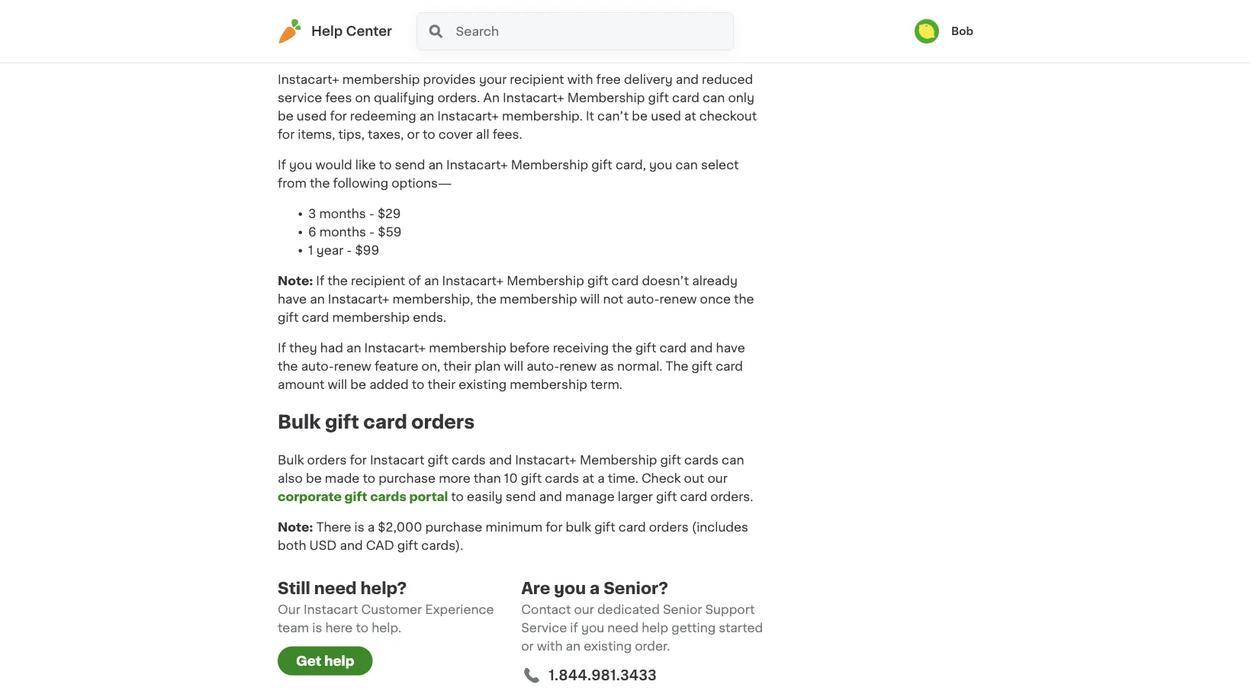 Task type: vqa. For each thing, say whether or not it's contained in the screenshot.
right orders.
yes



Task type: locate. For each thing, give the bounding box(es) containing it.
1 vertical spatial with
[[537, 641, 563, 653]]

2 bulk from the top
[[278, 455, 304, 467]]

or inside an instacart+ membership gift card can only be used for redeeming an instacart+ membership. it can't be used at checkout for items, tips, taxes, or to cover all fees.
[[407, 128, 420, 140]]

recipient inside if the recipient of an instacart+ membership gift card doesn't already have an instacart+ membership, the membership will not auto-renew once the gift card membership ends.
[[351, 275, 405, 287]]

an down '1' on the left top of page
[[310, 293, 325, 305]]

0 horizontal spatial need
[[314, 581, 357, 597]]

0 vertical spatial if
[[278, 159, 286, 171]]

0 horizontal spatial at
[[582, 473, 594, 485]]

taxes,
[[368, 128, 404, 140]]

is inside still need help? our instacart customer experience team is here to help.
[[312, 622, 322, 635]]

0 vertical spatial a
[[598, 473, 605, 485]]

help up order.
[[642, 622, 669, 635]]

recipient inside instacart+ membership provides your recipient with free delivery and reduced service fees on qualifying orders.
[[510, 73, 564, 85]]

auto- down had
[[301, 360, 334, 372]]

for
[[330, 110, 347, 122], [278, 128, 295, 140], [350, 455, 367, 467], [546, 522, 563, 534]]

card up they
[[302, 311, 329, 323]]

0 horizontal spatial recipient
[[351, 275, 405, 287]]

purchase up cards).
[[425, 522, 483, 534]]

0 vertical spatial months
[[319, 207, 366, 220]]

to inside if they had an instacart+ membership before receiving the gift card and have the auto-renew feature on, their plan will auto-renew as normal. the gift card amount will be added to their existing membership term.
[[412, 378, 425, 391]]

1 horizontal spatial our
[[708, 473, 728, 485]]

card,
[[616, 159, 646, 171]]

plan
[[475, 360, 501, 372]]

or right taxes,
[[407, 128, 420, 140]]

an instacart+ membership gift card can only be used for redeeming an instacart+ membership. it can't be used at checkout for items, tips, taxes, or to cover all fees.
[[278, 91, 757, 140]]

or down service
[[521, 641, 534, 653]]

check
[[642, 473, 681, 485]]

card down the "larger"
[[619, 522, 646, 534]]

minimum
[[486, 522, 543, 534]]

purchase up portal at the left bottom of the page
[[379, 473, 436, 485]]

you right if on the left of page
[[581, 622, 604, 635]]

0 horizontal spatial with
[[537, 641, 563, 653]]

cards).
[[421, 540, 463, 552]]

1 vertical spatial recipient
[[351, 275, 405, 287]]

the inside if you would like to send an instacart+ membership gift card, you can select from the following options—
[[310, 177, 330, 189]]

note: down '1' on the left top of page
[[278, 275, 316, 287]]

1 vertical spatial a
[[368, 522, 375, 534]]

still need help? our instacart customer experience team is here to help.
[[278, 581, 494, 635]]

auto- down doesn't
[[627, 293, 660, 305]]

0 vertical spatial purchase
[[379, 473, 436, 485]]

1 vertical spatial help
[[324, 655, 354, 668]]

0 vertical spatial have
[[278, 293, 307, 305]]

0 horizontal spatial help
[[324, 655, 354, 668]]

2 vertical spatial orders
[[649, 522, 689, 534]]

made
[[325, 473, 360, 485]]

2 vertical spatial -
[[347, 244, 352, 256]]

0 horizontal spatial orders
[[307, 455, 347, 467]]

gift inside if you would like to send an instacart+ membership gift card, you can select from the following options—
[[592, 159, 613, 171]]

an
[[419, 110, 434, 122], [428, 159, 443, 171], [424, 275, 439, 287], [310, 293, 325, 305], [346, 342, 361, 354], [566, 641, 581, 653]]

checkout
[[700, 110, 757, 122]]

instacart up here
[[304, 604, 358, 616]]

membership inside instacart+ membership provides your recipient with free delivery and reduced service fees on qualifying orders.
[[342, 73, 420, 85]]

a for there
[[368, 522, 375, 534]]

or inside are you a senior? contact our dedicated senior support service if you need help getting started or with an existing order.
[[521, 641, 534, 653]]

support
[[705, 604, 755, 616]]

1 vertical spatial can
[[676, 159, 698, 171]]

auto-
[[627, 293, 660, 305], [301, 360, 334, 372], [527, 360, 560, 372]]

reduced
[[702, 73, 753, 85]]

membership up on
[[342, 73, 420, 85]]

can down reduced
[[703, 91, 725, 104]]

instacart+
[[278, 32, 377, 50], [278, 73, 339, 85], [503, 91, 564, 104], [437, 110, 499, 122], [446, 159, 508, 171], [442, 275, 504, 287], [328, 293, 390, 305], [364, 342, 426, 354], [515, 455, 577, 467]]

1 horizontal spatial with
[[567, 73, 593, 85]]

send down 10
[[506, 491, 536, 503]]

if for the
[[316, 275, 325, 287]]

instacart+ membership gift card
[[278, 32, 590, 50]]

also
[[278, 473, 303, 485]]

1 vertical spatial existing
[[584, 641, 632, 653]]

can inside an instacart+ membership gift card can only be used for redeeming an instacart+ membership. it can't be used at checkout for items, tips, taxes, or to cover all fees.
[[703, 91, 725, 104]]

1 horizontal spatial orders.
[[711, 491, 754, 503]]

0 horizontal spatial existing
[[459, 378, 507, 391]]

to left the cover on the top of the page
[[423, 128, 435, 140]]

service
[[521, 622, 567, 635]]

1 vertical spatial is
[[312, 622, 322, 635]]

months up year
[[320, 226, 366, 238]]

card inside made to purchase more than 10 gift cards at a time. check out our corporate gift cards portal to easily send and manage larger gift card orders.
[[680, 491, 708, 503]]

send inside if you would like to send an instacart+ membership gift card, you can select from the following options—
[[395, 159, 425, 171]]

orders inside "there is a $2,000 purchase minimum for bulk gift card orders (includes both usd and cad gift cards)."
[[649, 522, 689, 534]]

the
[[310, 177, 330, 189], [328, 275, 348, 287], [476, 293, 497, 305], [734, 293, 754, 305], [612, 342, 632, 354], [278, 360, 298, 372]]

gift up check at bottom right
[[660, 455, 681, 467]]

membership
[[342, 73, 420, 85], [500, 293, 577, 305], [332, 311, 410, 323], [429, 342, 507, 354], [510, 378, 588, 391]]

instacart+ inside bulk orders for instacart gift cards and instacart+ membership gift cards can also be
[[515, 455, 577, 467]]

bulk
[[278, 413, 321, 432], [278, 455, 304, 467]]

1 vertical spatial note:
[[278, 522, 313, 534]]

0 horizontal spatial send
[[395, 159, 425, 171]]

feature
[[375, 360, 419, 372]]

their down on,
[[428, 378, 456, 391]]

had
[[320, 342, 343, 354]]

0 vertical spatial orders.
[[438, 91, 480, 104]]

card down added
[[363, 413, 407, 432]]

used down delivery
[[651, 110, 681, 122]]

1 vertical spatial orders.
[[711, 491, 754, 503]]

2 horizontal spatial orders
[[649, 522, 689, 534]]

gift right the
[[692, 360, 713, 372]]

0 vertical spatial our
[[708, 473, 728, 485]]

0 vertical spatial their
[[443, 360, 472, 372]]

used
[[297, 110, 327, 122], [651, 110, 681, 122]]

gift up 'made'
[[325, 413, 359, 432]]

1 horizontal spatial need
[[608, 622, 639, 635]]

1 horizontal spatial send
[[506, 491, 536, 503]]

you right card,
[[649, 159, 673, 171]]

purchase
[[379, 473, 436, 485], [425, 522, 483, 534]]

instacart+ inside instacart+ membership provides your recipient with free delivery and reduced service fees on qualifying orders.
[[278, 73, 339, 85]]

free
[[596, 73, 621, 85]]

a up dedicated on the bottom
[[590, 581, 600, 597]]

1 horizontal spatial at
[[684, 110, 697, 122]]

and inside instacart+ membership provides your recipient with free delivery and reduced service fees on qualifying orders.
[[676, 73, 699, 85]]

options—
[[392, 177, 452, 189]]

have up they
[[278, 293, 307, 305]]

note: for an
[[278, 275, 316, 287]]

be left added
[[351, 378, 366, 391]]

1 vertical spatial months
[[320, 226, 366, 238]]

membership up provides
[[381, 32, 503, 50]]

0 vertical spatial orders
[[412, 413, 475, 432]]

2 months from the top
[[320, 226, 366, 238]]

$99
[[355, 244, 379, 256]]

more
[[439, 473, 471, 485]]

center
[[346, 25, 392, 38]]

2 vertical spatial a
[[590, 581, 600, 597]]

0 vertical spatial -
[[369, 207, 375, 220]]

need
[[314, 581, 357, 597], [608, 622, 639, 635]]

0 vertical spatial will
[[581, 293, 600, 305]]

it
[[586, 110, 594, 122]]

orders. up (includes
[[711, 491, 754, 503]]

0 horizontal spatial or
[[407, 128, 420, 140]]

0 horizontal spatial have
[[278, 293, 307, 305]]

is
[[354, 522, 365, 534], [312, 622, 322, 635]]

like
[[355, 159, 376, 171]]

to inside an instacart+ membership gift card can only be used for redeeming an instacart+ membership. it can't be used at checkout for items, tips, taxes, or to cover all fees.
[[423, 128, 435, 140]]

than
[[474, 473, 501, 485]]

if inside if you would like to send an instacart+ membership gift card, you can select from the following options—
[[278, 159, 286, 171]]

added
[[369, 378, 409, 391]]

1 horizontal spatial orders
[[412, 413, 475, 432]]

1 vertical spatial orders
[[307, 455, 347, 467]]

gift up not
[[588, 275, 608, 287]]

0 horizontal spatial orders.
[[438, 91, 480, 104]]

help inside button
[[324, 655, 354, 668]]

bulk down amount
[[278, 413, 321, 432]]

card down delivery
[[672, 91, 700, 104]]

1 horizontal spatial used
[[651, 110, 681, 122]]

bulk inside bulk orders for instacart gift cards and instacart+ membership gift cards can also be
[[278, 455, 304, 467]]

their
[[443, 360, 472, 372], [428, 378, 456, 391]]

auto- down before
[[527, 360, 560, 372]]

items,
[[298, 128, 335, 140]]

will left not
[[581, 293, 600, 305]]

0 vertical spatial help
[[642, 622, 669, 635]]

membership,
[[393, 293, 473, 305]]

card up the
[[660, 342, 687, 354]]

if inside if they had an instacart+ membership before receiving the gift card and have the auto-renew feature on, their plan will auto-renew as normal. the gift card amount will be added to their existing membership term.
[[278, 342, 286, 354]]

1 vertical spatial will
[[504, 360, 524, 372]]

cards
[[452, 455, 486, 467], [685, 455, 719, 467], [545, 473, 579, 485], [370, 491, 407, 503]]

0 vertical spatial at
[[684, 110, 697, 122]]

fees.
[[493, 128, 523, 140]]

to right here
[[356, 622, 369, 635]]

have
[[278, 293, 307, 305], [716, 342, 745, 354]]

senior
[[663, 604, 702, 616]]

membership down membership.
[[511, 159, 589, 171]]

0 vertical spatial instacart
[[370, 455, 425, 467]]

0 horizontal spatial our
[[574, 604, 594, 616]]

- left $99
[[347, 244, 352, 256]]

0 vertical spatial bulk
[[278, 413, 321, 432]]

an right had
[[346, 342, 361, 354]]

help?
[[361, 581, 407, 597]]

0 vertical spatial note:
[[278, 275, 316, 287]]

1 horizontal spatial instacart
[[370, 455, 425, 467]]

- left $59
[[369, 226, 375, 238]]

card inside an instacart+ membership gift card can only be used for redeeming an instacart+ membership. it can't be used at checkout for items, tips, taxes, or to cover all fees.
[[672, 91, 700, 104]]

card up instacart+ membership provides your recipient with free delivery and reduced service fees on qualifying orders.
[[546, 32, 590, 50]]

1 bulk from the top
[[278, 413, 321, 432]]

from
[[278, 177, 307, 189]]

1 horizontal spatial is
[[354, 522, 365, 534]]

existing
[[459, 378, 507, 391], [584, 641, 632, 653]]

is left here
[[312, 622, 322, 635]]

0 vertical spatial or
[[407, 128, 420, 140]]

and inside bulk orders for instacart gift cards and instacart+ membership gift cards can also be
[[489, 455, 512, 467]]

their right on,
[[443, 360, 472, 372]]

gift up instacart+ membership provides your recipient with free delivery and reduced service fees on qualifying orders.
[[508, 32, 542, 50]]

will right amount
[[328, 378, 347, 391]]

renew inside if the recipient of an instacart+ membership gift card doesn't already have an instacart+ membership, the membership will not auto-renew once the gift card membership ends.
[[660, 293, 697, 305]]

2 note: from the top
[[278, 522, 313, 534]]

to inside if you would like to send an instacart+ membership gift card, you can select from the following options—
[[379, 159, 392, 171]]

dedicated
[[597, 604, 660, 616]]

a up cad
[[368, 522, 375, 534]]

to down 'more'
[[451, 491, 464, 503]]

2 horizontal spatial will
[[581, 293, 600, 305]]

and down once
[[690, 342, 713, 354]]

if left they
[[278, 342, 286, 354]]

our up if on the left of page
[[574, 604, 594, 616]]

0 horizontal spatial is
[[312, 622, 322, 635]]

0 vertical spatial send
[[395, 159, 425, 171]]

be inside if they had an instacart+ membership before receiving the gift card and have the auto-renew feature on, their plan will auto-renew as normal. the gift card amount will be added to their existing membership term.
[[351, 378, 366, 391]]

1 vertical spatial bulk
[[278, 455, 304, 467]]

bob link
[[915, 19, 974, 43]]

an inside if they had an instacart+ membership before receiving the gift card and have the auto-renew feature on, their plan will auto-renew as normal. the gift card amount will be added to their existing membership term.
[[346, 342, 361, 354]]

customer
[[361, 604, 422, 616]]

instacart+ membership provides your recipient with free delivery and reduced service fees on qualifying orders.
[[278, 73, 753, 104]]

- left the $29
[[369, 207, 375, 220]]

to down on,
[[412, 378, 425, 391]]

receiving
[[553, 342, 609, 354]]

0 vertical spatial can
[[703, 91, 725, 104]]

orders. down provides
[[438, 91, 480, 104]]

following
[[333, 177, 388, 189]]

a inside are you a senior? contact our dedicated senior support service if you need help getting started or with an existing order.
[[590, 581, 600, 597]]

0 horizontal spatial will
[[328, 378, 347, 391]]

0 horizontal spatial auto-
[[301, 360, 334, 372]]

orders. inside instacart+ membership provides your recipient with free delivery and reduced service fees on qualifying orders.
[[438, 91, 480, 104]]

an down 'qualifying'
[[419, 110, 434, 122]]

with inside are you a senior? contact our dedicated senior support service if you need help getting started or with an existing order.
[[537, 641, 563, 653]]

orders down the "larger"
[[649, 522, 689, 534]]

1 vertical spatial purchase
[[425, 522, 483, 534]]

months right 3
[[319, 207, 366, 220]]

1 vertical spatial need
[[608, 622, 639, 635]]

2 vertical spatial can
[[722, 455, 744, 467]]

with inside instacart+ membership provides your recipient with free delivery and reduced service fees on qualifying orders.
[[567, 73, 593, 85]]

user avatar image
[[915, 19, 939, 43]]

a for are
[[590, 581, 600, 597]]

orders up 'made'
[[307, 455, 347, 467]]

at up manage
[[582, 473, 594, 485]]

be
[[278, 110, 294, 122], [632, 110, 648, 122], [351, 378, 366, 391], [306, 473, 322, 485]]

gift down delivery
[[648, 91, 669, 104]]

an right of
[[424, 275, 439, 287]]

1 vertical spatial our
[[574, 604, 594, 616]]

if up from at the left top of page
[[278, 159, 286, 171]]

0 vertical spatial recipient
[[510, 73, 564, 85]]

1 vertical spatial or
[[521, 641, 534, 653]]

$59
[[378, 226, 402, 238]]

bulk
[[566, 522, 591, 534]]

2 horizontal spatial auto-
[[627, 293, 660, 305]]

gift inside an instacart+ membership gift card can only be used for redeeming an instacart+ membership. it can't be used at checkout for items, tips, taxes, or to cover all fees.
[[648, 91, 669, 104]]

0 horizontal spatial used
[[297, 110, 327, 122]]

will
[[581, 293, 600, 305], [504, 360, 524, 372], [328, 378, 347, 391]]

can up (includes
[[722, 455, 744, 467]]

renew down doesn't
[[660, 293, 697, 305]]

existing up 1.844.981.3433
[[584, 641, 632, 653]]

bulk gift card orders
[[278, 413, 475, 432]]

at left checkout
[[684, 110, 697, 122]]

0 vertical spatial need
[[314, 581, 357, 597]]

help right get
[[324, 655, 354, 668]]

bulk for bulk orders for instacart gift cards and instacart+ membership gift cards can also be
[[278, 455, 304, 467]]

0 vertical spatial existing
[[459, 378, 507, 391]]

for up 'made'
[[350, 455, 367, 467]]

would
[[316, 159, 352, 171]]

with down service
[[537, 641, 563, 653]]

0 vertical spatial is
[[354, 522, 365, 534]]

renew down receiving
[[560, 360, 597, 372]]

existing down plan
[[459, 378, 507, 391]]

gift down 'made'
[[345, 491, 367, 503]]

can inside if you would like to send an instacart+ membership gift card, you can select from the following options—
[[676, 159, 698, 171]]

2 vertical spatial if
[[278, 342, 286, 354]]

1 horizontal spatial help
[[642, 622, 669, 635]]

used up items,
[[297, 110, 327, 122]]

2 horizontal spatial renew
[[660, 293, 697, 305]]

1 vertical spatial if
[[316, 275, 325, 287]]

if the recipient of an instacart+ membership gift card doesn't already have an instacart+ membership, the membership will not auto-renew once the gift card membership ends.
[[278, 275, 754, 323]]

can left the select
[[676, 159, 698, 171]]

1 horizontal spatial recipient
[[510, 73, 564, 85]]

cards up $2,000
[[370, 491, 407, 503]]

be down service
[[278, 110, 294, 122]]

membership inside if the recipient of an instacart+ membership gift card doesn't already have an instacart+ membership, the membership will not auto-renew once the gift card membership ends.
[[507, 275, 584, 287]]

if
[[278, 159, 286, 171], [316, 275, 325, 287], [278, 342, 286, 354]]

help inside are you a senior? contact our dedicated senior support service if you need help getting started or with an existing order.
[[642, 622, 669, 635]]

an inside are you a senior? contact our dedicated senior support service if you need help getting started or with an existing order.
[[566, 641, 581, 653]]

1 horizontal spatial or
[[521, 641, 534, 653]]

1 vertical spatial send
[[506, 491, 536, 503]]

0 horizontal spatial instacart
[[304, 604, 358, 616]]

1 horizontal spatial will
[[504, 360, 524, 372]]

if inside if the recipient of an instacart+ membership gift card doesn't already have an instacart+ membership, the membership will not auto-renew once the gift card membership ends.
[[316, 275, 325, 287]]

be up 'corporate'
[[306, 473, 322, 485]]

need down dedicated on the bottom
[[608, 622, 639, 635]]

recipient down $99
[[351, 275, 405, 287]]

card down out
[[680, 491, 708, 503]]

need up here
[[314, 581, 357, 597]]

months
[[319, 207, 366, 220], [320, 226, 366, 238]]

on
[[355, 91, 371, 104]]

2 used from the left
[[651, 110, 681, 122]]

0 vertical spatial with
[[567, 73, 593, 85]]

and
[[676, 73, 699, 85], [690, 342, 713, 354], [489, 455, 512, 467], [539, 491, 562, 503], [340, 540, 363, 552]]

membership up time.
[[580, 455, 657, 467]]

an up options—
[[428, 159, 443, 171]]

1 note: from the top
[[278, 275, 316, 287]]

1 horizontal spatial renew
[[560, 360, 597, 372]]

1 horizontal spatial existing
[[584, 641, 632, 653]]

1 horizontal spatial have
[[716, 342, 745, 354]]

with left free at the left
[[567, 73, 593, 85]]

membership
[[381, 32, 503, 50], [568, 91, 645, 104], [511, 159, 589, 171], [507, 275, 584, 287], [580, 455, 657, 467]]

1 vertical spatial instacart
[[304, 604, 358, 616]]

gift up they
[[278, 311, 299, 323]]

if for they
[[278, 342, 286, 354]]

1 vertical spatial have
[[716, 342, 745, 354]]

a inside "there is a $2,000 purchase minimum for bulk gift card orders (includes both usd and cad gift cards)."
[[368, 522, 375, 534]]

1 used from the left
[[297, 110, 327, 122]]

the down year
[[328, 275, 348, 287]]

1 vertical spatial at
[[582, 473, 594, 485]]

-
[[369, 207, 375, 220], [369, 226, 375, 238], [347, 244, 352, 256]]



Task type: describe. For each thing, give the bounding box(es) containing it.
gift right 10
[[521, 473, 542, 485]]

3 months - $29 6 months - $59 1 year - $99
[[308, 207, 402, 256]]

normal.
[[617, 360, 663, 372]]

you up from at the left top of page
[[289, 159, 312, 171]]

provides
[[423, 73, 476, 85]]

for inside bulk orders for instacart gift cards and instacart+ membership gift cards can also be
[[350, 455, 367, 467]]

an inside if you would like to send an instacart+ membership gift card, you can select from the following options—
[[428, 159, 443, 171]]

our inside are you a senior? contact our dedicated senior support service if you need help getting started or with an existing order.
[[574, 604, 594, 616]]

$29
[[378, 207, 401, 220]]

are
[[521, 581, 550, 597]]

help
[[311, 25, 343, 38]]

1 horizontal spatial auto-
[[527, 360, 560, 372]]

you up contact
[[554, 581, 586, 597]]

your
[[479, 73, 507, 85]]

3
[[308, 207, 316, 220]]

get help button
[[278, 647, 373, 676]]

bulk orders for instacart gift cards and instacart+ membership gift cards can also be
[[278, 455, 744, 485]]

instacart inside bulk orders for instacart gift cards and instacart+ membership gift cards can also be
[[370, 455, 425, 467]]

0 horizontal spatial renew
[[334, 360, 371, 372]]

get
[[296, 655, 321, 668]]

membership up plan
[[429, 342, 507, 354]]

membership inside if you would like to send an instacart+ membership gift card, you can select from the following options—
[[511, 159, 589, 171]]

at inside an instacart+ membership gift card can only be used for redeeming an instacart+ membership. it can't be used at checkout for items, tips, taxes, or to cover all fees.
[[684, 110, 697, 122]]

will inside if the recipient of an instacart+ membership gift card doesn't already have an instacart+ membership, the membership will not auto-renew once the gift card membership ends.
[[581, 293, 600, 305]]

once
[[700, 293, 731, 305]]

made to purchase more than 10 gift cards at a time. check out our corporate gift cards portal to easily send and manage larger gift card orders.
[[278, 473, 757, 503]]

existing inside are you a senior? contact our dedicated senior support service if you need help getting started or with an existing order.
[[584, 641, 632, 653]]

to up corporate gift cards portal link
[[363, 473, 375, 485]]

redeeming
[[350, 110, 416, 122]]

to inside still need help? our instacart customer experience team is here to help.
[[356, 622, 369, 635]]

existing inside if they had an instacart+ membership before receiving the gift card and have the auto-renew feature on, their plan will auto-renew as normal. the gift card amount will be added to their existing membership term.
[[459, 378, 507, 391]]

our inside made to purchase more than 10 gift cards at a time. check out our corporate gift cards portal to easily send and manage larger gift card orders.
[[708, 473, 728, 485]]

card right the
[[716, 360, 743, 372]]

cover
[[439, 128, 473, 140]]

before
[[510, 342, 550, 354]]

senior?
[[604, 581, 668, 597]]

instacart inside still need help? our instacart customer experience team is here to help.
[[304, 604, 358, 616]]

already
[[692, 275, 738, 287]]

can inside bulk orders for instacart gift cards and instacart+ membership gift cards can also be
[[722, 455, 744, 467]]

gift right 'bulk'
[[595, 522, 616, 534]]

cards up 'more'
[[452, 455, 486, 467]]

for inside "there is a $2,000 purchase minimum for bulk gift card orders (includes both usd and cad gift cards)."
[[546, 522, 563, 534]]

orders. inside made to purchase more than 10 gift cards at a time. check out our corporate gift cards portal to easily send and manage larger gift card orders.
[[711, 491, 754, 503]]

corporate gift cards portal link
[[278, 491, 451, 503]]

time.
[[608, 473, 639, 485]]

both
[[278, 540, 306, 552]]

at inside made to purchase more than 10 gift cards at a time. check out our corporate gift cards portal to easily send and manage larger gift card orders.
[[582, 473, 594, 485]]

help center link
[[278, 19, 392, 43]]

they
[[289, 342, 317, 354]]

auto- inside if the recipient of an instacart+ membership gift card doesn't already have an instacart+ membership, the membership will not auto-renew once the gift card membership ends.
[[627, 293, 660, 305]]

1 months from the top
[[319, 207, 366, 220]]

ends.
[[413, 311, 446, 323]]

can't
[[598, 110, 629, 122]]

(includes
[[692, 522, 749, 534]]

is inside "there is a $2,000 purchase minimum for bulk gift card orders (includes both usd and cad gift cards)."
[[354, 522, 365, 534]]

help center
[[311, 25, 392, 38]]

doesn't
[[642, 275, 689, 287]]

not
[[603, 293, 624, 305]]

be inside bulk orders for instacart gift cards and instacart+ membership gift cards can also be
[[306, 473, 322, 485]]

if
[[570, 622, 578, 635]]

corporate
[[278, 491, 342, 503]]

send inside made to purchase more than 10 gift cards at a time. check out our corporate gift cards portal to easily send and manage larger gift card orders.
[[506, 491, 536, 503]]

membership inside bulk orders for instacart gift cards and instacart+ membership gift cards can also be
[[580, 455, 657, 467]]

orders inside bulk orders for instacart gift cards and instacart+ membership gift cards can also be
[[307, 455, 347, 467]]

instacart+ inside if you would like to send an instacart+ membership gift card, you can select from the following options—
[[446, 159, 508, 171]]

delivery
[[624, 73, 673, 85]]

card up not
[[612, 275, 639, 287]]

the up as
[[612, 342, 632, 354]]

easily
[[467, 491, 503, 503]]

1.844.981.3433 link
[[549, 666, 657, 686]]

have inside if they had an instacart+ membership before receiving the gift card and have the auto-renew feature on, their plan will auto-renew as normal. the gift card amount will be added to their existing membership term.
[[716, 342, 745, 354]]

help.
[[372, 622, 402, 635]]

term.
[[591, 378, 623, 391]]

1 vertical spatial their
[[428, 378, 456, 391]]

contact
[[521, 604, 571, 616]]

cards up manage
[[545, 473, 579, 485]]

getting
[[672, 622, 716, 635]]

instacart image
[[278, 19, 302, 43]]

are you a senior? contact our dedicated senior support service if you need help getting started or with an existing order.
[[521, 581, 763, 653]]

tips,
[[338, 128, 365, 140]]

a inside made to purchase more than 10 gift cards at a time. check out our corporate gift cards portal to easily send and manage larger gift card orders.
[[598, 473, 605, 485]]

fees
[[325, 91, 352, 104]]

membership down before
[[510, 378, 588, 391]]

experience
[[425, 604, 494, 616]]

membership up had
[[332, 311, 410, 323]]

the right membership,
[[476, 293, 497, 305]]

gift down check at bottom right
[[656, 491, 677, 503]]

all
[[476, 128, 490, 140]]

the
[[666, 360, 689, 372]]

cad
[[366, 540, 394, 552]]

manage
[[565, 491, 615, 503]]

the up amount
[[278, 360, 298, 372]]

team
[[278, 622, 309, 635]]

year
[[316, 244, 344, 256]]

amount
[[278, 378, 325, 391]]

instacart+ inside if they had an instacart+ membership before receiving the gift card and have the auto-renew feature on, their plan will auto-renew as normal. the gift card amount will be added to their existing membership term.
[[364, 342, 426, 354]]

purchase inside made to purchase more than 10 gift cards at a time. check out our corporate gift cards portal to easily send and manage larger gift card orders.
[[379, 473, 436, 485]]

if for you
[[278, 159, 286, 171]]

there
[[316, 522, 351, 534]]

our
[[278, 604, 301, 616]]

need inside are you a senior? contact our dedicated senior support service if you need help getting started or with an existing order.
[[608, 622, 639, 635]]

and inside made to purchase more than 10 gift cards at a time. check out our corporate gift cards portal to easily send and manage larger gift card orders.
[[539, 491, 562, 503]]

membership up before
[[500, 293, 577, 305]]

of
[[409, 275, 421, 287]]

gift up normal.
[[636, 342, 657, 354]]

have inside if the recipient of an instacart+ membership gift card doesn't already have an instacart+ membership, the membership will not auto-renew once the gift card membership ends.
[[278, 293, 307, 305]]

portal
[[409, 491, 448, 503]]

and inside "there is a $2,000 purchase minimum for bulk gift card orders (includes both usd and cad gift cards)."
[[340, 540, 363, 552]]

need inside still need help? our instacart customer experience team is here to help.
[[314, 581, 357, 597]]

if they had an instacart+ membership before receiving the gift card and have the auto-renew feature on, their plan will auto-renew as normal. the gift card amount will be added to their existing membership term.
[[278, 342, 745, 391]]

$2,000
[[378, 522, 422, 534]]

10
[[504, 473, 518, 485]]

out
[[684, 473, 705, 485]]

an
[[483, 91, 500, 104]]

1 vertical spatial -
[[369, 226, 375, 238]]

gift down $2,000
[[397, 540, 418, 552]]

note: for both
[[278, 522, 313, 534]]

an inside an instacart+ membership gift card can only be used for redeeming an instacart+ membership. it can't be used at checkout for items, tips, taxes, or to cover all fees.
[[419, 110, 434, 122]]

service
[[278, 91, 322, 104]]

card inside "there is a $2,000 purchase minimum for bulk gift card orders (includes both usd and cad gift cards)."
[[619, 522, 646, 534]]

6
[[308, 226, 316, 238]]

and inside if they had an instacart+ membership before receiving the gift card and have the auto-renew feature on, their plan will auto-renew as normal. the gift card amount will be added to their existing membership term.
[[690, 342, 713, 354]]

cards up out
[[685, 455, 719, 467]]

membership inside an instacart+ membership gift card can only be used for redeeming an instacart+ membership. it can't be used at checkout for items, tips, taxes, or to cover all fees.
[[568, 91, 645, 104]]

as
[[600, 360, 614, 372]]

if you would like to send an instacart+ membership gift card, you can select from the following options—
[[278, 159, 739, 189]]

2 vertical spatial will
[[328, 378, 347, 391]]

the right once
[[734, 293, 754, 305]]

for down fees
[[330, 110, 347, 122]]

for left items,
[[278, 128, 295, 140]]

be right can't
[[632, 110, 648, 122]]

1
[[308, 244, 313, 256]]

still
[[278, 581, 310, 597]]

bulk for bulk gift card orders
[[278, 413, 321, 432]]

purchase inside "there is a $2,000 purchase minimum for bulk gift card orders (includes both usd and cad gift cards)."
[[425, 522, 483, 534]]

get help
[[296, 655, 354, 668]]

order.
[[635, 641, 670, 653]]

gift up 'more'
[[428, 455, 449, 467]]

bob
[[951, 26, 974, 37]]

usd
[[309, 540, 337, 552]]

Search search field
[[454, 13, 733, 50]]



